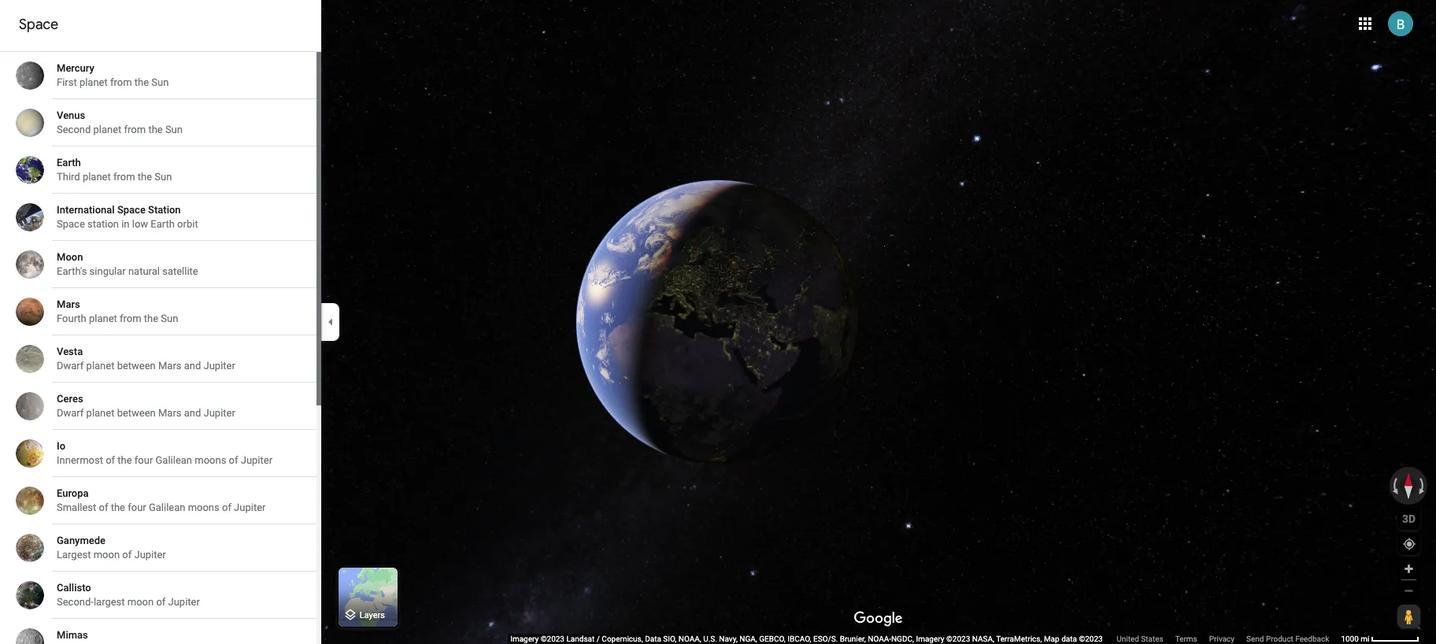 Task type: describe. For each thing, give the bounding box(es) containing it.
sun for first planet from the sun
[[151, 76, 169, 88]]

send
[[1247, 635, 1264, 643]]

callisto second-largest moon of jupiter
[[57, 582, 200, 608]]

the inside 'io innermost of the four galilean moons of jupiter'
[[118, 454, 132, 466]]

four for innermost
[[134, 454, 153, 466]]

mars inside mars fourth planet from the sun
[[57, 298, 80, 310]]

planet for venus
[[93, 124, 122, 135]]

1000 mi
[[1341, 635, 1370, 643]]

earth inside international space station space station in low earth orbit
[[151, 218, 175, 230]]

ngdc,
[[891, 635, 914, 643]]

mars for ceres dwarf planet between mars and jupiter
[[158, 407, 182, 419]]

dwarf for vesta dwarf planet between mars and jupiter
[[57, 360, 84, 372]]

u.s.
[[703, 635, 717, 643]]

3 ©2023 from the left
[[1079, 635, 1103, 643]]

ceres
[[57, 393, 83, 405]]

moons for smallest of the four galilean moons of jupiter
[[188, 502, 220, 513]]

google maps element
[[0, 0, 1436, 644]]

and for ceres dwarf planet between mars and jupiter
[[184, 407, 201, 419]]

nga,
[[740, 635, 757, 643]]

sio,
[[663, 635, 677, 643]]

the for earth third planet from the sun
[[138, 171, 152, 183]]

1000 mi button
[[1341, 635, 1420, 643]]

terms
[[1175, 635, 1198, 643]]

the for mars fourth planet from the sun
[[144, 313, 158, 324]]

io innermost of the four galilean moons of jupiter
[[57, 440, 273, 466]]

venus
[[57, 109, 85, 121]]

states
[[1141, 635, 1164, 643]]

imagery ©2023 landsat / copernicus, data sio, noaa, u.s. navy, nga, gebco, ibcao, eso/s. brunier, noaa-ngdc, imagery ©2023 nasa, terrametrics, map data ©2023
[[510, 635, 1105, 643]]

1000
[[1341, 635, 1359, 643]]

satellite
[[162, 265, 198, 277]]

moon earth's singular natural satellite
[[57, 251, 198, 277]]

terms button
[[1175, 634, 1198, 644]]

international
[[57, 204, 115, 216]]

sun for second planet from the sun
[[165, 124, 183, 135]]

second
[[57, 124, 91, 135]]

earth third planet from the sun
[[57, 157, 172, 183]]

planet for mars
[[89, 313, 117, 324]]

four for smallest
[[128, 502, 146, 513]]

ganymede
[[57, 535, 106, 547]]

2 ©2023 from the left
[[946, 635, 970, 643]]

jupiter inside 'io innermost of the four galilean moons of jupiter'
[[241, 454, 273, 466]]

europa
[[57, 487, 89, 499]]

gebco,
[[759, 635, 786, 643]]

vesta
[[57, 346, 83, 358]]

io
[[57, 440, 65, 452]]

jupiter inside callisto second-largest moon of jupiter
[[168, 596, 200, 608]]

ganymede largest moon of jupiter
[[57, 535, 166, 561]]

second-
[[57, 596, 94, 608]]

and for vesta dwarf planet between mars and jupiter
[[184, 360, 201, 372]]

copernicus,
[[602, 635, 643, 643]]

station
[[148, 204, 181, 216]]

eso/s.
[[813, 635, 838, 643]]

dwarf for ceres dwarf planet between mars and jupiter
[[57, 407, 84, 419]]

data
[[1062, 635, 1077, 643]]

mimas
[[57, 629, 88, 641]]

show your location image
[[1402, 537, 1417, 551]]

smallest
[[57, 502, 96, 513]]

jupiter inside ceres dwarf planet between mars and jupiter
[[204, 407, 235, 419]]

planet for vesta
[[86, 360, 115, 372]]

ceres dwarf planet between mars and jupiter
[[57, 393, 235, 419]]

jupiter inside the vesta dwarf planet between mars and jupiter
[[204, 360, 235, 372]]

3d
[[1402, 512, 1416, 525]]

from for earth
[[113, 171, 135, 183]]

2 imagery from the left
[[916, 635, 945, 643]]

/
[[597, 635, 600, 643]]

from for mars
[[120, 313, 141, 324]]

product
[[1266, 635, 1294, 643]]

earth inside the earth third planet from the sun
[[57, 157, 81, 169]]

navy,
[[719, 635, 738, 643]]

show street view coverage image
[[1398, 605, 1420, 628]]

collapse side panel image
[[322, 313, 339, 331]]

between for ceres
[[117, 407, 156, 419]]



Task type: locate. For each thing, give the bounding box(es) containing it.
imagery
[[510, 635, 539, 643], [916, 635, 945, 643]]

moons for innermost of the four galilean moons of jupiter
[[195, 454, 226, 466]]

1 dwarf from the top
[[57, 360, 84, 372]]

from up venus second planet from the sun
[[110, 76, 132, 88]]

planet inside mars fourth planet from the sun
[[89, 313, 117, 324]]

1 vertical spatial mars
[[158, 360, 182, 372]]

international space station space station in low earth orbit
[[57, 204, 198, 230]]

2 dwarf from the top
[[57, 407, 84, 419]]

dwarf
[[57, 360, 84, 372], [57, 407, 84, 419]]

planet inside mercury first planet from the sun
[[79, 76, 108, 88]]

1 horizontal spatial imagery
[[916, 635, 945, 643]]

privacy
[[1209, 635, 1235, 643]]

2 and from the top
[[184, 407, 201, 419]]

google account: brad klo  
(klobrad84@gmail.com) image
[[1388, 11, 1414, 36]]

planet right third
[[83, 171, 111, 183]]

dwarf inside ceres dwarf planet between mars and jupiter
[[57, 407, 84, 419]]

ibcao,
[[788, 635, 812, 643]]

jupiter
[[204, 360, 235, 372], [204, 407, 235, 419], [241, 454, 273, 466], [234, 502, 266, 513], [134, 549, 166, 561], [168, 596, 200, 608]]

jupiter inside ganymede largest moon of jupiter
[[134, 549, 166, 561]]

third
[[57, 171, 80, 183]]

terrametrics,
[[996, 635, 1042, 643]]

from inside venus second planet from the sun
[[124, 124, 146, 135]]

planet inside venus second planet from the sun
[[93, 124, 122, 135]]

mars
[[57, 298, 80, 310], [158, 360, 182, 372], [158, 407, 182, 419]]

the up venus second planet from the sun
[[134, 76, 149, 88]]

from up the earth third planet from the sun on the top of page
[[124, 124, 146, 135]]

zoom in image
[[1403, 563, 1415, 575]]

planet down "fourth"
[[86, 360, 115, 372]]

moons inside "europa smallest of the four galilean moons of jupiter"
[[188, 502, 220, 513]]

from inside mercury first planet from the sun
[[110, 76, 132, 88]]

moons inside 'io innermost of the four galilean moons of jupiter'
[[195, 454, 226, 466]]

between inside ceres dwarf planet between mars and jupiter
[[117, 407, 156, 419]]

innermost
[[57, 454, 103, 466]]

1 horizontal spatial moon
[[127, 596, 154, 608]]

mars for vesta dwarf planet between mars and jupiter
[[158, 360, 182, 372]]

0 vertical spatial moon
[[93, 549, 120, 561]]

sun inside mercury first planet from the sun
[[151, 76, 169, 88]]

imagery right 'ngdc,'
[[916, 635, 945, 643]]

sun
[[151, 76, 169, 88], [165, 124, 183, 135], [155, 171, 172, 183], [161, 313, 178, 324]]

earth's
[[57, 265, 87, 277]]

©2023 left landsat
[[541, 635, 565, 643]]

the right innermost on the left of page
[[118, 454, 132, 466]]

sun up the vesta dwarf planet between mars and jupiter
[[161, 313, 178, 324]]

1 vertical spatial moons
[[188, 502, 220, 513]]

mi
[[1361, 635, 1370, 643]]

planet for mercury
[[79, 76, 108, 88]]

the for venus second planet from the sun
[[148, 124, 163, 135]]

dwarf down ceres
[[57, 407, 84, 419]]

2 horizontal spatial ©2023
[[1079, 635, 1103, 643]]

galilean for smallest
[[149, 502, 185, 513]]

callisto
[[57, 582, 91, 594]]

space down international
[[57, 218, 85, 230]]

noaa,
[[679, 635, 701, 643]]

data
[[645, 635, 661, 643]]

moons
[[195, 454, 226, 466], [188, 502, 220, 513]]

mars fourth planet from the sun
[[57, 298, 178, 324]]

largest
[[94, 596, 125, 608]]

sun inside mars fourth planet from the sun
[[161, 313, 178, 324]]

2 vertical spatial space
[[57, 218, 85, 230]]

1 between from the top
[[117, 360, 156, 372]]

planet right "fourth"
[[89, 313, 117, 324]]

1 vertical spatial between
[[117, 407, 156, 419]]

1 vertical spatial four
[[128, 502, 146, 513]]

moon
[[93, 549, 120, 561], [127, 596, 154, 608]]

space
[[19, 16, 58, 34], [117, 204, 146, 216], [57, 218, 85, 230]]

dwarf down vesta
[[57, 360, 84, 372]]

natural
[[128, 265, 160, 277]]

sun up the earth third planet from the sun on the top of page
[[165, 124, 183, 135]]

the for mercury first planet from the sun
[[134, 76, 149, 88]]

moon inside ganymede largest moon of jupiter
[[93, 549, 120, 561]]

fourth
[[57, 313, 86, 324]]

between inside the vesta dwarf planet between mars and jupiter
[[117, 360, 156, 372]]

2 between from the top
[[117, 407, 156, 419]]

and inside ceres dwarf planet between mars and jupiter
[[184, 407, 201, 419]]

1 vertical spatial and
[[184, 407, 201, 419]]

1 vertical spatial space
[[117, 204, 146, 216]]

the inside mercury first planet from the sun
[[134, 76, 149, 88]]

and inside the vesta dwarf planet between mars and jupiter
[[184, 360, 201, 372]]

the up the vesta dwarf planet between mars and jupiter
[[144, 313, 158, 324]]

0 horizontal spatial earth
[[57, 157, 81, 169]]

0 vertical spatial earth
[[57, 157, 81, 169]]

1 horizontal spatial earth
[[151, 218, 175, 230]]

0 vertical spatial four
[[134, 454, 153, 466]]

moon right largest
[[127, 596, 154, 608]]

mimas button
[[0, 619, 317, 644]]

galilean for innermost
[[156, 454, 192, 466]]

the up the earth third planet from the sun on the top of page
[[148, 124, 163, 135]]

sun for fourth planet from the sun
[[161, 313, 178, 324]]

mercury
[[57, 62, 94, 74]]

space main content
[[0, 0, 321, 644]]

the inside the earth third planet from the sun
[[138, 171, 152, 183]]

0 horizontal spatial imagery
[[510, 635, 539, 643]]

0 vertical spatial dwarf
[[57, 360, 84, 372]]

venus second planet from the sun
[[57, 109, 183, 135]]

earth up third
[[57, 157, 81, 169]]

jupiter inside "europa smallest of the four galilean moons of jupiter"
[[234, 502, 266, 513]]

the inside mars fourth planet from the sun
[[144, 313, 158, 324]]

first
[[57, 76, 77, 88]]

vesta dwarf planet between mars and jupiter
[[57, 346, 235, 372]]

singular
[[89, 265, 126, 277]]

1 ©2023 from the left
[[541, 635, 565, 643]]

moon inside callisto second-largest moon of jupiter
[[127, 596, 154, 608]]

planet right 'second'
[[93, 124, 122, 135]]

station
[[87, 218, 119, 230]]

galilean up "europa smallest of the four galilean moons of jupiter"
[[156, 454, 192, 466]]

from for mercury
[[110, 76, 132, 88]]

from inside the earth third planet from the sun
[[113, 171, 135, 183]]

space up in on the top of the page
[[117, 204, 146, 216]]

galilean
[[156, 454, 192, 466], [149, 502, 185, 513]]

1 vertical spatial earth
[[151, 218, 175, 230]]

galilean inside 'io innermost of the four galilean moons of jupiter'
[[156, 454, 192, 466]]

©2023 left nasa,
[[946, 635, 970, 643]]

between up 'io innermost of the four galilean moons of jupiter'
[[117, 407, 156, 419]]

feedback
[[1296, 635, 1330, 643]]

privacy button
[[1209, 634, 1235, 644]]

planet for earth
[[83, 171, 111, 183]]

mars inside ceres dwarf planet between mars and jupiter
[[158, 407, 182, 419]]

moons down 'io innermost of the four galilean moons of jupiter'
[[188, 502, 220, 513]]

between for vesta
[[117, 360, 156, 372]]

sun for third planet from the sun
[[155, 171, 172, 183]]

planet
[[79, 76, 108, 88], [93, 124, 122, 135], [83, 171, 111, 183], [89, 313, 117, 324], [86, 360, 115, 372], [86, 407, 115, 419]]

between up ceres dwarf planet between mars and jupiter
[[117, 360, 156, 372]]

planet down mercury
[[79, 76, 108, 88]]

moon
[[57, 251, 83, 263]]

footer
[[510, 634, 1341, 644]]

0 vertical spatial mars
[[57, 298, 80, 310]]

0 vertical spatial and
[[184, 360, 201, 372]]

united states button
[[1117, 634, 1164, 644]]

3d button
[[1398, 507, 1421, 530]]

sun inside venus second planet from the sun
[[165, 124, 183, 135]]

sun inside the earth third planet from the sun
[[155, 171, 172, 183]]

from inside mars fourth planet from the sun
[[120, 313, 141, 324]]

four inside "europa smallest of the four galilean moons of jupiter"
[[128, 502, 146, 513]]

mars up "fourth"
[[57, 298, 80, 310]]

largest
[[57, 549, 91, 561]]

planet inside the vesta dwarf planet between mars and jupiter
[[86, 360, 115, 372]]

planet inside the earth third planet from the sun
[[83, 171, 111, 183]]

moon down ganymede
[[93, 549, 120, 561]]

from up the vesta dwarf planet between mars and jupiter
[[120, 313, 141, 324]]

nasa,
[[972, 635, 994, 643]]

mars inside the vesta dwarf planet between mars and jupiter
[[158, 360, 182, 372]]

mars up ceres dwarf planet between mars and jupiter
[[158, 360, 182, 372]]

galilean inside "europa smallest of the four galilean moons of jupiter"
[[149, 502, 185, 513]]

the up station
[[138, 171, 152, 183]]

moons up "europa smallest of the four galilean moons of jupiter"
[[195, 454, 226, 466]]

planet for ceres
[[86, 407, 115, 419]]

imagery left landsat
[[510, 635, 539, 643]]

and
[[184, 360, 201, 372], [184, 407, 201, 419]]

layers
[[360, 611, 385, 621]]

of
[[106, 454, 115, 466], [229, 454, 238, 466], [99, 502, 108, 513], [222, 502, 231, 513], [122, 549, 132, 561], [156, 596, 166, 608]]

zoom out image
[[1403, 585, 1415, 597]]

0 horizontal spatial moon
[[93, 549, 120, 561]]

united
[[1117, 635, 1139, 643]]

0 vertical spatial space
[[19, 16, 58, 34]]

1 and from the top
[[184, 360, 201, 372]]

galilean down 'io innermost of the four galilean moons of jupiter'
[[149, 502, 185, 513]]

0 horizontal spatial ©2023
[[541, 635, 565, 643]]

planet up innermost on the left of page
[[86, 407, 115, 419]]

planet inside ceres dwarf planet between mars and jupiter
[[86, 407, 115, 419]]

noaa-
[[868, 635, 891, 643]]

©2023
[[541, 635, 565, 643], [946, 635, 970, 643], [1079, 635, 1103, 643]]

the inside "europa smallest of the four galilean moons of jupiter"
[[111, 502, 125, 513]]

2 vertical spatial mars
[[158, 407, 182, 419]]

between
[[117, 360, 156, 372], [117, 407, 156, 419]]

four inside 'io innermost of the four galilean moons of jupiter'
[[134, 454, 153, 466]]

orbit
[[177, 218, 198, 230]]

from
[[110, 76, 132, 88], [124, 124, 146, 135], [113, 171, 135, 183], [120, 313, 141, 324]]

space up mercury
[[19, 16, 58, 34]]

mercury first planet from the sun
[[57, 62, 169, 88]]

low
[[132, 218, 148, 230]]

earth
[[57, 157, 81, 169], [151, 218, 175, 230]]

©2023 right data
[[1079, 635, 1103, 643]]

1 horizontal spatial ©2023
[[946, 635, 970, 643]]

of inside callisto second-largest moon of jupiter
[[156, 596, 166, 608]]

europa smallest of the four galilean moons of jupiter
[[57, 487, 266, 513]]

1 vertical spatial moon
[[127, 596, 154, 608]]

united states
[[1117, 635, 1164, 643]]

mars up 'io innermost of the four galilean moons of jupiter'
[[158, 407, 182, 419]]

map
[[1044, 635, 1060, 643]]

four up ganymede largest moon of jupiter
[[128, 502, 146, 513]]

1 imagery from the left
[[510, 635, 539, 643]]

and up ceres dwarf planet between mars and jupiter
[[184, 360, 201, 372]]

1 vertical spatial galilean
[[149, 502, 185, 513]]

four
[[134, 454, 153, 466], [128, 502, 146, 513]]

0 vertical spatial between
[[117, 360, 156, 372]]

1 vertical spatial dwarf
[[57, 407, 84, 419]]

footer containing imagery ©2023 landsat / copernicus, data sio, noaa, u.s. navy, nga, gebco, ibcao, eso/s. brunier, noaa-ngdc, imagery ©2023 nasa, terrametrics, map data ©2023
[[510, 634, 1341, 644]]

0 vertical spatial moons
[[195, 454, 226, 466]]

send product feedback button
[[1247, 634, 1330, 644]]

from for venus
[[124, 124, 146, 135]]

the up ganymede largest moon of jupiter
[[111, 502, 125, 513]]

send product feedback
[[1247, 635, 1330, 643]]

from up international space station space station in low earth orbit
[[113, 171, 135, 183]]

the inside venus second planet from the sun
[[148, 124, 163, 135]]

earth down station
[[151, 218, 175, 230]]

landsat
[[567, 635, 595, 643]]

the
[[134, 76, 149, 88], [148, 124, 163, 135], [138, 171, 152, 183], [144, 313, 158, 324], [118, 454, 132, 466], [111, 502, 125, 513]]

in
[[121, 218, 130, 230]]

dwarf inside the vesta dwarf planet between mars and jupiter
[[57, 360, 84, 372]]

of inside ganymede largest moon of jupiter
[[122, 549, 132, 561]]

brunier,
[[840, 635, 866, 643]]

four up "europa smallest of the four galilean moons of jupiter"
[[134, 454, 153, 466]]

and up 'io innermost of the four galilean moons of jupiter'
[[184, 407, 201, 419]]

sun up venus second planet from the sun
[[151, 76, 169, 88]]

footer inside google maps element
[[510, 634, 1341, 644]]

0 vertical spatial galilean
[[156, 454, 192, 466]]

sun up station
[[155, 171, 172, 183]]



Task type: vqa. For each thing, say whether or not it's contained in the screenshot.


